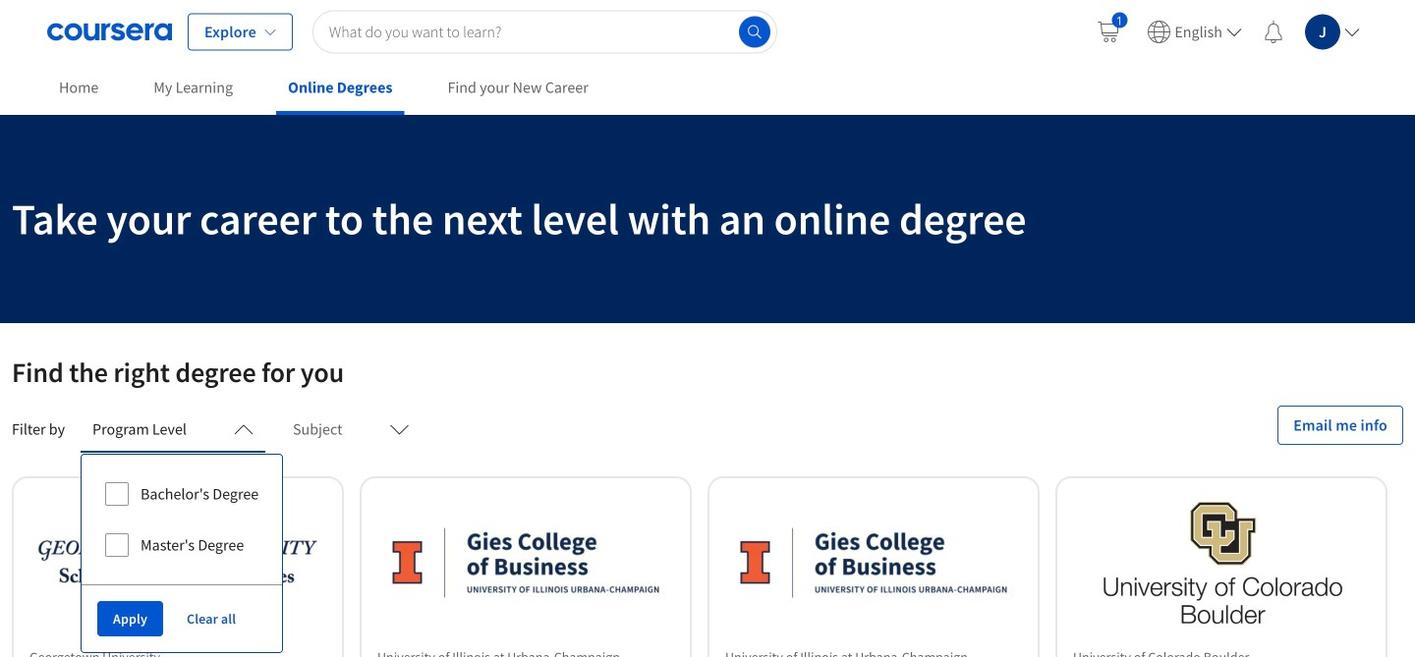 Task type: locate. For each thing, give the bounding box(es) containing it.
university of colorado boulder logo image
[[1081, 502, 1363, 624]]

0 horizontal spatial university of illinois at urbana-champaign logo image
[[385, 502, 667, 624]]

menu
[[1085, 0, 1369, 64]]

menu item
[[1140, 8, 1251, 56]]

shopping cart: 1 item element
[[1097, 12, 1128, 44]]

1 horizontal spatial university of illinois at urbana-champaign logo image
[[733, 502, 1015, 624]]

georgetown university logo image
[[37, 502, 319, 624]]

None search field
[[313, 10, 778, 54]]

1 university of illinois at urbana-champaign logo image from the left
[[385, 502, 667, 624]]

university of illinois at urbana-champaign logo image
[[385, 502, 667, 624], [733, 502, 1015, 624]]

coursera image
[[47, 16, 172, 48]]



Task type: vqa. For each thing, say whether or not it's contained in the screenshot.
COURSERA IMAGE
yes



Task type: describe. For each thing, give the bounding box(es) containing it.
2 university of illinois at urbana-champaign logo image from the left
[[733, 502, 1015, 624]]

options list list box
[[82, 455, 282, 585]]

actions toolbar
[[82, 585, 282, 653]]



